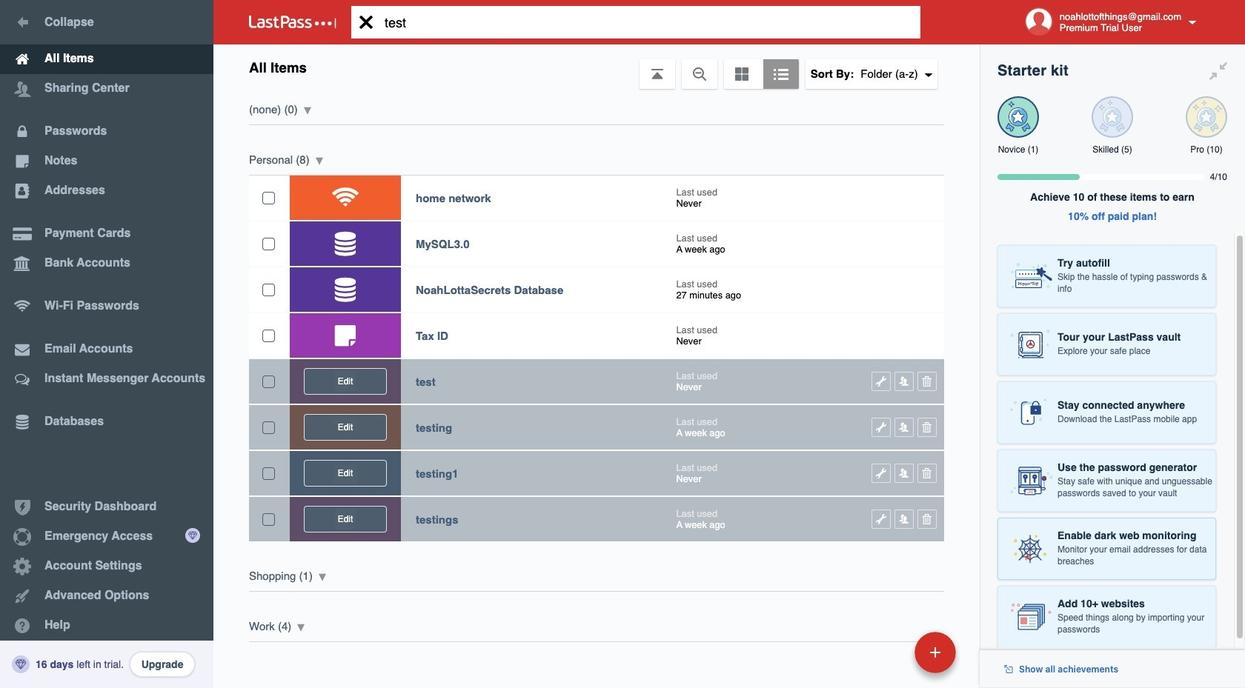 Task type: describe. For each thing, give the bounding box(es) containing it.
lastpass image
[[249, 16, 337, 29]]

new item navigation
[[813, 628, 966, 689]]

new item element
[[813, 632, 962, 674]]

clear search image
[[352, 6, 381, 39]]

search my vault text field
[[352, 6, 944, 39]]

main navigation navigation
[[0, 0, 214, 689]]



Task type: locate. For each thing, give the bounding box(es) containing it.
vault options navigation
[[214, 44, 980, 89]]

Search search field
[[352, 6, 944, 39]]



Task type: vqa. For each thing, say whether or not it's contained in the screenshot.
'dialog'
no



